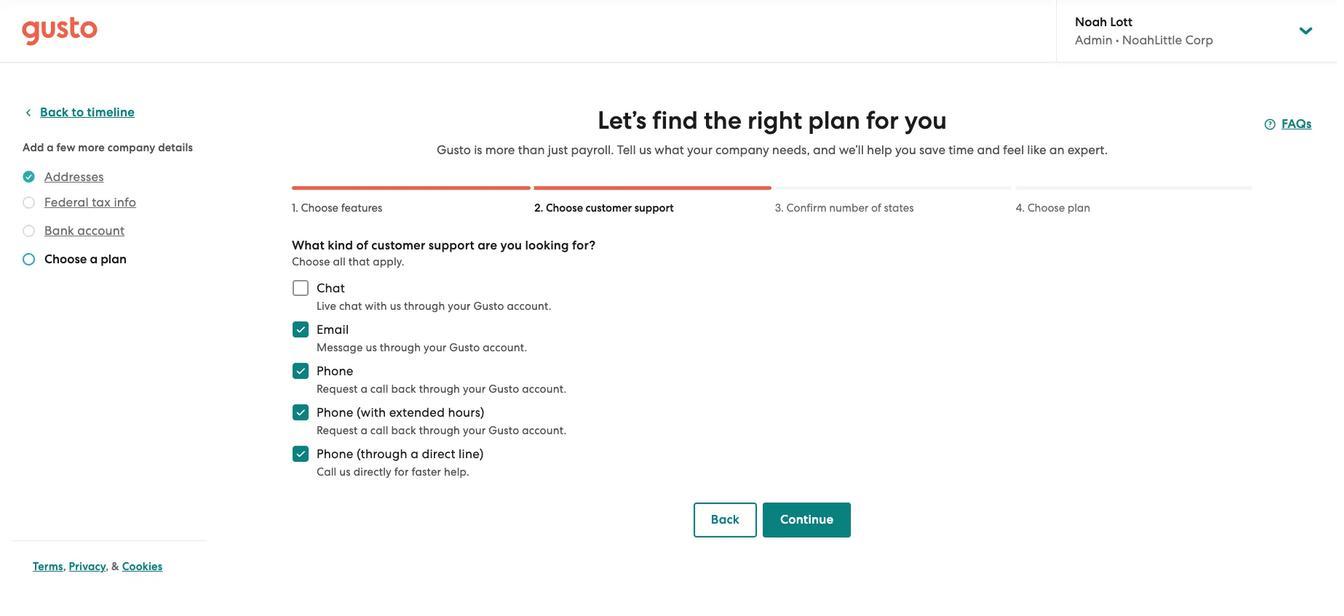 Task type: vqa. For each thing, say whether or not it's contained in the screenshot.
Reports
no



Task type: describe. For each thing, give the bounding box(es) containing it.
help.
[[444, 466, 470, 479]]

a down "(with"
[[361, 424, 368, 438]]

0 vertical spatial customer
[[586, 202, 632, 215]]

corp
[[1185, 33, 1213, 47]]

addresses button
[[44, 168, 104, 186]]

states
[[884, 202, 914, 215]]

choose plan
[[1028, 202, 1091, 215]]

choose for choose customer support
[[546, 202, 583, 215]]

Phone checkbox
[[285, 355, 317, 387]]

•
[[1116, 33, 1119, 47]]

&
[[111, 561, 119, 574]]

terms , privacy , & cookies
[[33, 561, 163, 574]]

request a call back through your gusto account. for phone (with extended hours)
[[317, 424, 567, 438]]

info
[[114, 195, 136, 210]]

noah
[[1075, 15, 1107, 30]]

expert.
[[1068, 143, 1108, 157]]

account. for phone
[[522, 383, 567, 396]]

than
[[518, 143, 545, 157]]

gusto inside the let's find the right plan for you gusto is more than just payroll. tell us what your company needs, and we'll help you save time and feel like an expert.
[[437, 143, 471, 157]]

2 , from the left
[[106, 561, 109, 574]]

for?
[[572, 238, 596, 253]]

live
[[317, 300, 336, 313]]

2 check image from the top
[[23, 253, 35, 266]]

features
[[341, 202, 382, 215]]

noahlittle
[[1122, 33, 1182, 47]]

0 horizontal spatial for
[[394, 466, 409, 479]]

choose a plan list
[[23, 168, 202, 272]]

timeline
[[87, 105, 135, 120]]

confirm number of states
[[787, 202, 914, 215]]

gusto for phone (with extended hours)
[[489, 424, 519, 438]]

extended
[[389, 405, 445, 420]]

(through
[[357, 447, 408, 462]]

continue
[[780, 512, 834, 528]]

chat
[[339, 300, 362, 313]]

choose features
[[301, 202, 382, 215]]

addresses
[[44, 170, 104, 184]]

bank account
[[44, 223, 125, 238]]

your for phone (with extended hours)
[[463, 424, 486, 438]]

line)
[[459, 447, 484, 462]]

gusto for phone
[[489, 383, 519, 396]]

account. for phone (with extended hours)
[[522, 424, 567, 438]]

more inside the let's find the right plan for you gusto is more than just payroll. tell us what your company needs, and we'll help you save time and feel like an expert.
[[485, 143, 515, 157]]

back for phone (with extended hours)
[[391, 424, 416, 438]]

looking
[[525, 238, 569, 253]]

message us through your gusto account.
[[317, 341, 527, 355]]

phone for phone (with extended hours)
[[317, 405, 354, 420]]

Phone (with extended hours) checkbox
[[285, 397, 317, 429]]

email
[[317, 322, 349, 337]]

through for phone (with extended hours)
[[419, 424, 460, 438]]

(with
[[357, 405, 386, 420]]

to
[[72, 105, 84, 120]]

faqs
[[1282, 116, 1312, 132]]

a left 'few'
[[47, 141, 54, 154]]

are
[[478, 238, 497, 253]]

choose customer support
[[546, 202, 674, 215]]

your inside the let's find the right plan for you gusto is more than just payroll. tell us what your company needs, and we'll help you save time and feel like an expert.
[[687, 143, 713, 157]]

terms link
[[33, 561, 63, 574]]

you for are
[[501, 238, 522, 253]]

right
[[748, 106, 802, 135]]

choose a plan
[[44, 252, 127, 267]]

call
[[317, 466, 337, 479]]

cookies
[[122, 561, 163, 574]]

apply.
[[373, 256, 405, 269]]

we'll
[[839, 143, 864, 157]]

what
[[292, 238, 325, 253]]

lott
[[1110, 15, 1133, 30]]

tax
[[92, 195, 111, 210]]

Phone (through a direct line) checkbox
[[285, 438, 317, 470]]

time
[[949, 143, 974, 157]]

2 and from the left
[[977, 143, 1000, 157]]

message
[[317, 341, 363, 355]]

the
[[704, 106, 742, 135]]

bank account button
[[44, 222, 125, 239]]

0 vertical spatial support
[[635, 202, 674, 215]]

a up faster
[[411, 447, 419, 462]]

back for back
[[711, 512, 740, 528]]

account
[[77, 223, 125, 238]]

kind
[[328, 238, 353, 253]]

back for phone
[[391, 383, 416, 396]]

let's
[[598, 106, 647, 135]]

directly
[[354, 466, 392, 479]]

tell
[[617, 143, 636, 157]]

faster
[[412, 466, 441, 479]]

1 , from the left
[[63, 561, 66, 574]]

noah lott admin • noahlittle corp
[[1075, 15, 1213, 47]]

find
[[652, 106, 698, 135]]

us right "with"
[[390, 300, 401, 313]]

account. for chat
[[507, 300, 552, 313]]

us right call
[[339, 466, 351, 479]]

federal tax info button
[[44, 194, 136, 211]]

us inside the let's find the right plan for you gusto is more than just payroll. tell us what your company needs, and we'll help you save time and feel like an expert.
[[639, 143, 652, 157]]

2 horizontal spatial plan
[[1068, 202, 1091, 215]]

hours)
[[448, 405, 485, 420]]

phone (with extended hours)
[[317, 405, 485, 420]]

0 horizontal spatial company
[[108, 141, 155, 154]]

for inside the let's find the right plan for you gusto is more than just payroll. tell us what your company needs, and we'll help you save time and feel like an expert.
[[866, 106, 899, 135]]

through for chat
[[404, 300, 445, 313]]

choose for choose plan
[[1028, 202, 1065, 215]]

of for number
[[871, 202, 881, 215]]

support inside what kind of customer support are you looking for? choose all that apply.
[[429, 238, 475, 253]]



Task type: locate. For each thing, give the bounding box(es) containing it.
company inside the let's find the right plan for you gusto is more than just payroll. tell us what your company needs, and we'll help you save time and feel like an expert.
[[716, 143, 769, 157]]

1 vertical spatial for
[[394, 466, 409, 479]]

phone
[[317, 364, 354, 379], [317, 405, 354, 420], [317, 447, 354, 462]]

plan inside the let's find the right plan for you gusto is more than just payroll. tell us what your company needs, and we'll help you save time and feel like an expert.
[[808, 106, 860, 135]]

back
[[40, 105, 69, 120], [711, 512, 740, 528]]

that
[[348, 256, 370, 269]]

through up direct
[[419, 424, 460, 438]]

customer inside what kind of customer support are you looking for? choose all that apply.
[[371, 238, 426, 253]]

1 horizontal spatial for
[[866, 106, 899, 135]]

back up phone (with extended hours)
[[391, 383, 416, 396]]

through for phone
[[419, 383, 460, 396]]

2 vertical spatial phone
[[317, 447, 354, 462]]

account.
[[507, 300, 552, 313], [483, 341, 527, 355], [522, 383, 567, 396], [522, 424, 567, 438]]

more right is
[[485, 143, 515, 157]]

choose inside what kind of customer support are you looking for? choose all that apply.
[[292, 256, 330, 269]]

phone down "message" at the left
[[317, 364, 354, 379]]

us right tell
[[639, 143, 652, 157]]

plan inside list
[[101, 252, 127, 267]]

1 vertical spatial of
[[356, 238, 368, 253]]

request for phone (with extended hours)
[[317, 424, 358, 438]]

1 back from the top
[[391, 383, 416, 396]]

privacy
[[69, 561, 106, 574]]

0 vertical spatial of
[[871, 202, 881, 215]]

0 horizontal spatial back
[[40, 105, 69, 120]]

0 horizontal spatial and
[[813, 143, 836, 157]]

2 phone from the top
[[317, 405, 354, 420]]

0 vertical spatial for
[[866, 106, 899, 135]]

Chat checkbox
[[285, 272, 317, 304]]

request up "(with"
[[317, 383, 358, 396]]

back button
[[694, 503, 757, 538]]

call for phone
[[370, 383, 388, 396]]

0 vertical spatial request
[[317, 383, 358, 396]]

1 vertical spatial plan
[[1068, 202, 1091, 215]]

let's find the right plan for you gusto is more than just payroll. tell us what your company needs, and we'll help you save time and feel like an expert.
[[437, 106, 1108, 157]]

few
[[56, 141, 75, 154]]

0 vertical spatial phone
[[317, 364, 354, 379]]

admin
[[1075, 33, 1113, 47]]

0 vertical spatial check image
[[23, 197, 35, 209]]

request down "(with"
[[317, 424, 358, 438]]

check image down circle check icon
[[23, 197, 35, 209]]

through
[[404, 300, 445, 313], [380, 341, 421, 355], [419, 383, 460, 396], [419, 424, 460, 438]]

phone for phone (through a direct line)
[[317, 447, 354, 462]]

2 request from the top
[[317, 424, 358, 438]]

0 vertical spatial request a call back through your gusto account.
[[317, 383, 567, 396]]

call up "(with"
[[370, 383, 388, 396]]

choose
[[301, 202, 339, 215], [546, 202, 583, 215], [1028, 202, 1065, 215], [44, 252, 87, 267], [292, 256, 330, 269]]

your down hours)
[[463, 424, 486, 438]]

call us directly for faster help.
[[317, 466, 470, 479]]

choose inside list
[[44, 252, 87, 267]]

through up extended
[[419, 383, 460, 396]]

1 vertical spatial request a call back through your gusto account.
[[317, 424, 567, 438]]

0 horizontal spatial plan
[[101, 252, 127, 267]]

number
[[829, 202, 869, 215]]

support left are
[[429, 238, 475, 253]]

your up hours)
[[463, 383, 486, 396]]

phone (through a direct line)
[[317, 447, 484, 462]]

1 horizontal spatial support
[[635, 202, 674, 215]]

for
[[866, 106, 899, 135], [394, 466, 409, 479]]

1 vertical spatial call
[[370, 424, 388, 438]]

1 vertical spatial customer
[[371, 238, 426, 253]]

request a call back through your gusto account. up direct
[[317, 424, 567, 438]]

request for phone
[[317, 383, 358, 396]]

0 horizontal spatial ,
[[63, 561, 66, 574]]

1 vertical spatial support
[[429, 238, 475, 253]]

plan down expert.
[[1068, 202, 1091, 215]]

2 back from the top
[[391, 424, 416, 438]]

for down the phone (through a direct line)
[[394, 466, 409, 479]]

1 horizontal spatial plan
[[808, 106, 860, 135]]

1 phone from the top
[[317, 364, 354, 379]]

what kind of customer support are you looking for? choose all that apply.
[[292, 238, 596, 269]]

1 check image from the top
[[23, 197, 35, 209]]

call for phone (with extended hours)
[[370, 424, 388, 438]]

plan down "account"
[[101, 252, 127, 267]]

0 vertical spatial back
[[40, 105, 69, 120]]

with
[[365, 300, 387, 313]]

your for chat
[[448, 300, 471, 313]]

company down timeline
[[108, 141, 155, 154]]

help
[[867, 143, 892, 157]]

your down live chat with us through your gusto account.
[[424, 341, 447, 355]]

1 call from the top
[[370, 383, 388, 396]]

of up that
[[356, 238, 368, 253]]

phone for phone
[[317, 364, 354, 379]]

, left privacy link
[[63, 561, 66, 574]]

choose down like
[[1028, 202, 1065, 215]]

customer up for?
[[586, 202, 632, 215]]

customer
[[586, 202, 632, 215], [371, 238, 426, 253]]

your
[[687, 143, 713, 157], [448, 300, 471, 313], [424, 341, 447, 355], [463, 383, 486, 396], [463, 424, 486, 438]]

of left states
[[871, 202, 881, 215]]

back to timeline button
[[23, 104, 135, 122]]

1 vertical spatial back
[[391, 424, 416, 438]]

1 request a call back through your gusto account. from the top
[[317, 383, 567, 396]]

continue button
[[763, 503, 851, 538]]

0 horizontal spatial support
[[429, 238, 475, 253]]

request a call back through your gusto account. up extended
[[317, 383, 567, 396]]

company down the
[[716, 143, 769, 157]]

choose for choose a plan
[[44, 252, 87, 267]]

more
[[78, 141, 105, 154], [485, 143, 515, 157]]

1 horizontal spatial customer
[[586, 202, 632, 215]]

and left we'll
[[813, 143, 836, 157]]

a up "(with"
[[361, 383, 368, 396]]

like
[[1027, 143, 1046, 157]]

chat
[[317, 281, 345, 296]]

home image
[[22, 16, 98, 45]]

bank
[[44, 223, 74, 238]]

0 horizontal spatial more
[[78, 141, 105, 154]]

is
[[474, 143, 482, 157]]

1 vertical spatial request
[[317, 424, 358, 438]]

1 horizontal spatial of
[[871, 202, 881, 215]]

payroll.
[[571, 143, 614, 157]]

add a few more company details
[[23, 141, 193, 154]]

a
[[47, 141, 54, 154], [90, 252, 98, 267], [361, 383, 368, 396], [361, 424, 368, 438], [411, 447, 419, 462]]

back for back to timeline
[[40, 105, 69, 120]]

1 horizontal spatial ,
[[106, 561, 109, 574]]

cookies button
[[122, 558, 163, 576]]

company
[[108, 141, 155, 154], [716, 143, 769, 157]]

needs,
[[772, 143, 810, 157]]

choose up what
[[301, 202, 339, 215]]

your right what
[[687, 143, 713, 157]]

1 horizontal spatial company
[[716, 143, 769, 157]]

Email checkbox
[[285, 314, 317, 346]]

1 request from the top
[[317, 383, 358, 396]]

plan up we'll
[[808, 106, 860, 135]]

save
[[919, 143, 946, 157]]

your down what kind of customer support are you looking for? choose all that apply.
[[448, 300, 471, 313]]

request a call back through your gusto account. for phone
[[317, 383, 567, 396]]

privacy link
[[69, 561, 106, 574]]

federal tax info
[[44, 195, 136, 210]]

you right are
[[501, 238, 522, 253]]

0 vertical spatial plan
[[808, 106, 860, 135]]

0 vertical spatial call
[[370, 383, 388, 396]]

gusto
[[437, 143, 471, 157], [474, 300, 504, 313], [449, 341, 480, 355], [489, 383, 519, 396], [489, 424, 519, 438]]

1 horizontal spatial more
[[485, 143, 515, 157]]

through down "with"
[[380, 341, 421, 355]]

details
[[158, 141, 193, 154]]

you up 'save'
[[905, 106, 947, 135]]

check image down check icon at the top of the page
[[23, 253, 35, 266]]

just
[[548, 143, 568, 157]]

and left feel
[[977, 143, 1000, 157]]

2 vertical spatial plan
[[101, 252, 127, 267]]

2 vertical spatial you
[[501, 238, 522, 253]]

1 horizontal spatial back
[[711, 512, 740, 528]]

choose down what
[[292, 256, 330, 269]]

phone left "(with"
[[317, 405, 354, 420]]

more right 'few'
[[78, 141, 105, 154]]

call down "(with"
[[370, 424, 388, 438]]

back to timeline
[[40, 105, 135, 120]]

1 vertical spatial check image
[[23, 253, 35, 266]]

you for for
[[905, 106, 947, 135]]

3 phone from the top
[[317, 447, 354, 462]]

an
[[1050, 143, 1065, 157]]

1 horizontal spatial and
[[977, 143, 1000, 157]]

phone up call
[[317, 447, 354, 462]]

1 vertical spatial phone
[[317, 405, 354, 420]]

all
[[333, 256, 346, 269]]

you inside what kind of customer support are you looking for? choose all that apply.
[[501, 238, 522, 253]]

gusto for chat
[[474, 300, 504, 313]]

direct
[[422, 447, 455, 462]]

terms
[[33, 561, 63, 574]]

2 request a call back through your gusto account. from the top
[[317, 424, 567, 438]]

choose down bank
[[44, 252, 87, 267]]

1 and from the left
[[813, 143, 836, 157]]

0 horizontal spatial of
[[356, 238, 368, 253]]

of inside what kind of customer support are you looking for? choose all that apply.
[[356, 238, 368, 253]]

support down what
[[635, 202, 674, 215]]

for up help
[[866, 106, 899, 135]]

a inside choose a plan list
[[90, 252, 98, 267]]

choose for choose features
[[301, 202, 339, 215]]

us right "message" at the left
[[366, 341, 377, 355]]

federal
[[44, 195, 89, 210]]

add
[[23, 141, 44, 154]]

feel
[[1003, 143, 1024, 157]]

back down phone (with extended hours)
[[391, 424, 416, 438]]

of for kind
[[356, 238, 368, 253]]

1 vertical spatial you
[[895, 143, 916, 157]]

request a call back through your gusto account.
[[317, 383, 567, 396], [317, 424, 567, 438]]

, left & at the left bottom
[[106, 561, 109, 574]]

you
[[905, 106, 947, 135], [895, 143, 916, 157], [501, 238, 522, 253]]

of
[[871, 202, 881, 215], [356, 238, 368, 253]]

choose up looking
[[546, 202, 583, 215]]

0 horizontal spatial customer
[[371, 238, 426, 253]]

what
[[655, 143, 684, 157]]

faqs button
[[1264, 116, 1312, 133]]

a down "account"
[[90, 252, 98, 267]]

confirm
[[787, 202, 827, 215]]

2 call from the top
[[370, 424, 388, 438]]

you right help
[[895, 143, 916, 157]]

check image
[[23, 225, 35, 237]]

circle check image
[[23, 168, 35, 186]]

0 vertical spatial back
[[391, 383, 416, 396]]

check image
[[23, 197, 35, 209], [23, 253, 35, 266]]

0 vertical spatial you
[[905, 106, 947, 135]]

live chat with us through your gusto account.
[[317, 300, 552, 313]]

your for phone
[[463, 383, 486, 396]]

support
[[635, 202, 674, 215], [429, 238, 475, 253]]

1 vertical spatial back
[[711, 512, 740, 528]]

through up message us through your gusto account.
[[404, 300, 445, 313]]

and
[[813, 143, 836, 157], [977, 143, 1000, 157]]

customer up the apply.
[[371, 238, 426, 253]]



